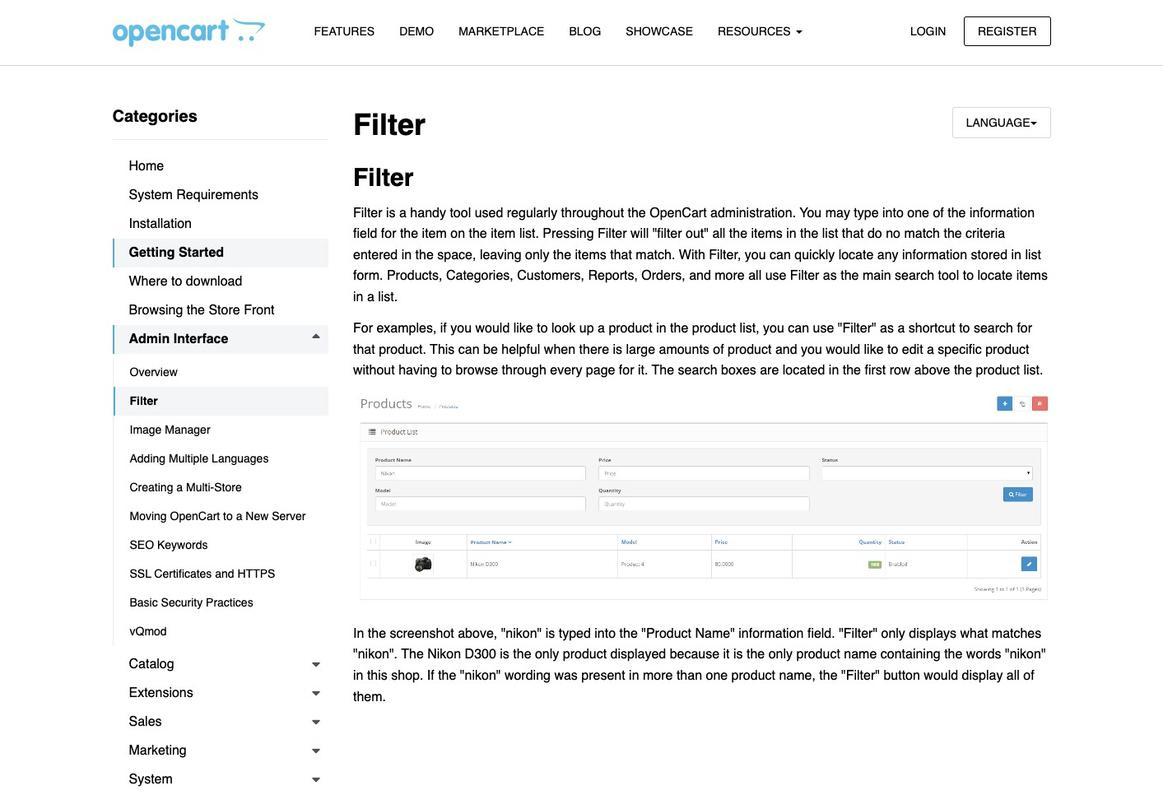 Task type: vqa. For each thing, say whether or not it's contained in the screenshot.
the right into
yes



Task type: describe. For each thing, give the bounding box(es) containing it.
2 vertical spatial and
[[215, 568, 234, 581]]

adding
[[130, 452, 166, 465]]

into inside in the screenshot above, "nikon" is typed into the "product name" information field. "filter" only displays what matches "nikon". the nikon d300 is the only product displayed because it is the only product name containing the words "nikon" in this shop. if the "nikon" wording was present in more than one product name, the "filter" button would display all of them.
[[595, 627, 616, 642]]

0 horizontal spatial items
[[575, 248, 607, 263]]

browse
[[456, 364, 498, 378]]

it.
[[638, 364, 649, 378]]

ssl
[[130, 568, 151, 581]]

and inside for examples, if you would like to look up a product in the product list, you can use "filter" as a shortcut to search for that product. this can be helpful when there is large amounts of product and you would like to edit a specific product without having to browse through every page for it. the search boxes are located in the first row above the product list.
[[776, 342, 798, 357]]

0 vertical spatial tool
[[450, 206, 471, 221]]

2 vertical spatial "nikon"
[[460, 669, 501, 684]]

language button
[[953, 107, 1052, 139]]

pressing
[[543, 227, 594, 242]]

in down displayed
[[629, 669, 640, 684]]

1 vertical spatial like
[[865, 342, 884, 357]]

categories
[[112, 107, 198, 126]]

0 horizontal spatial locate
[[839, 248, 874, 263]]

the up criteria
[[948, 206, 967, 221]]

getting
[[129, 245, 175, 260]]

handy
[[411, 206, 446, 221]]

moving
[[130, 510, 167, 523]]

practices
[[206, 596, 253, 610]]

for
[[353, 321, 373, 336]]

2 vertical spatial search
[[678, 364, 718, 378]]

certificates
[[154, 568, 212, 581]]

resources
[[718, 25, 795, 38]]

only up containing
[[882, 627, 906, 642]]

to down this
[[441, 364, 452, 378]]

product left the name,
[[732, 669, 776, 684]]

display
[[963, 669, 1004, 684]]

name"
[[696, 627, 736, 642]]

product left list,
[[693, 321, 737, 336]]

one inside the filter is a handy tool used regularly throughout the opencart administration. you may type into one of the information field for the item on the item list. pressing filter will "filter out" all the items in the list that do no match the criteria entered in the space, leaving only the items that match. with filter, you can quickly locate any information stored in list form. products, categories, customers, reports, orders, and more all use filter as the main search tool to locate items in a list.
[[908, 206, 930, 221]]

the right if
[[438, 669, 457, 684]]

you right list,
[[764, 321, 785, 336]]

creating a multi-store link
[[113, 474, 329, 502]]

is left "typed"
[[546, 627, 555, 642]]

the left first in the top right of the page
[[843, 364, 862, 378]]

basic security practices link
[[113, 589, 329, 618]]

to up 'specific'
[[960, 321, 971, 336]]

product right 'specific'
[[986, 342, 1030, 357]]

located
[[783, 364, 826, 378]]

showcase
[[626, 25, 694, 38]]

requirements
[[177, 188, 259, 203]]

you up located
[[802, 342, 823, 357]]

1 vertical spatial tool
[[939, 269, 960, 284]]

started
[[179, 245, 224, 260]]

1 vertical spatial list.
[[378, 290, 398, 305]]

system requirements
[[129, 188, 259, 203]]

2 horizontal spatial that
[[843, 227, 865, 242]]

filter link
[[113, 387, 329, 416]]

in up quickly
[[787, 227, 797, 242]]

features link
[[302, 17, 387, 46]]

opencart - open source shopping cart solution image
[[112, 17, 265, 47]]

1 horizontal spatial items
[[752, 227, 783, 242]]

1 horizontal spatial for
[[619, 364, 635, 378]]

2 horizontal spatial information
[[970, 206, 1035, 221]]

marketing
[[129, 744, 187, 759]]

list. inside for examples, if you would like to look up a product in the product list, you can use "filter" as a shortcut to search for that product. this can be helpful when there is large amounts of product and you would like to edit a specific product without having to browse through every page for it. the search boxes are located in the first row above the product list.
[[1024, 364, 1044, 378]]

space,
[[438, 248, 476, 263]]

adding multiple languages link
[[113, 445, 329, 474]]

in the screenshot above, "nikon" is typed into the "product name" information field. "filter" only displays what matches "nikon". the nikon d300 is the only product displayed because it is the only product name containing the words "nikon" in this shop. if the "nikon" wording was present in more than one product name, the "filter" button would display all of them.
[[353, 627, 1047, 705]]

getting started link
[[112, 239, 329, 268]]

above,
[[458, 627, 498, 642]]

into inside the filter is a handy tool used regularly throughout the opencart administration. you may type into one of the information field for the item on the item list. pressing filter will "filter out" all the items in the list that do no match the criteria entered in the space, leaving only the items that match. with filter, you can quickly locate any information stored in list form. products, categories, customers, reports, orders, and more all use filter as the main search tool to locate items in a list.
[[883, 206, 904, 221]]

the up interface at top left
[[187, 303, 205, 318]]

a right up at the top of page
[[598, 321, 605, 336]]

1 vertical spatial can
[[789, 321, 810, 336]]

administration.
[[711, 206, 797, 221]]

the right it
[[747, 648, 765, 663]]

a left handy
[[400, 206, 407, 221]]

resources link
[[706, 17, 815, 46]]

showcase link
[[614, 17, 706, 46]]

may
[[826, 206, 851, 221]]

the down handy
[[400, 227, 419, 242]]

examples,
[[377, 321, 437, 336]]

a left new
[[236, 510, 243, 523]]

only up was at the left bottom of page
[[535, 648, 560, 663]]

opencart inside the filter is a handy tool used regularly throughout the opencart administration. you may type into one of the information field for the item on the item list. pressing filter will "filter out" all the items in the list that do no match the criteria entered in the space, leaving only the items that match. with filter, you can quickly locate any information stored in list form. products, categories, customers, reports, orders, and more all use filter as the main search tool to locate items in a list.
[[650, 206, 707, 221]]

field.
[[808, 627, 836, 642]]

up
[[580, 321, 594, 336]]

for inside the filter is a handy tool used regularly throughout the opencart administration. you may type into one of the information field for the item on the item list. pressing filter will "filter out" all the items in the list that do no match the criteria entered in the space, leaving only the items that match. with filter, you can quickly locate any information stored in list form. products, categories, customers, reports, orders, and more all use filter as the main search tool to locate items in a list.
[[381, 227, 397, 242]]

row
[[890, 364, 911, 378]]

security
[[161, 596, 203, 610]]

customers,
[[517, 269, 585, 284]]

in
[[353, 627, 364, 642]]

product down "typed"
[[563, 648, 607, 663]]

system requirements link
[[112, 181, 329, 210]]

the left main
[[841, 269, 860, 284]]

all inside in the screenshot above, "nikon" is typed into the "product name" information field. "filter" only displays what matches "nikon". the nikon d300 is the only product displayed because it is the only product name containing the words "nikon" in this shop. if the "nikon" wording was present in more than one product name, the "filter" button would display all of them.
[[1007, 669, 1020, 684]]

1 vertical spatial "nikon"
[[1006, 648, 1047, 663]]

1 vertical spatial locate
[[978, 269, 1013, 284]]

"filter" inside for examples, if you would like to look up a product in the product list, you can use "filter" as a shortcut to search for that product. this can be helpful when there is large amounts of product and you would like to edit a specific product without having to browse through every page for it. the search boxes are located in the first row above the product list.
[[838, 321, 877, 336]]

https
[[238, 568, 275, 581]]

download
[[186, 274, 242, 289]]

2 vertical spatial can
[[459, 342, 480, 357]]

1 vertical spatial store
[[214, 481, 242, 494]]

this
[[367, 669, 388, 684]]

blog link
[[557, 17, 614, 46]]

matches
[[992, 627, 1042, 642]]

product down list,
[[728, 342, 772, 357]]

admin interface link
[[112, 325, 329, 354]]

can inside the filter is a handy tool used regularly throughout the opencart administration. you may type into one of the information field for the item on the item list. pressing filter will "filter out" all the items in the list that do no match the criteria entered in the space, leaving only the items that match. with filter, you can quickly locate any information stored in list form. products, categories, customers, reports, orders, and more all use filter as the main search tool to locate items in a list.
[[770, 248, 791, 263]]

in up amounts
[[657, 321, 667, 336]]

the down 'you'
[[801, 227, 819, 242]]

1 item from the left
[[422, 227, 447, 242]]

displays
[[910, 627, 957, 642]]

one inside in the screenshot above, "nikon" is typed into the "product name" information field. "filter" only displays what matches "nikon". the nikon d300 is the only product displayed because it is the only product name containing the words "nikon" in this shop. if the "nikon" wording was present in more than one product name, the "filter" button would display all of them.
[[706, 669, 728, 684]]

marketplace
[[459, 25, 545, 38]]

you
[[800, 206, 822, 221]]

is right d300
[[500, 648, 510, 663]]

present
[[582, 669, 626, 684]]

the inside for examples, if you would like to look up a product in the product list, you can use "filter" as a shortcut to search for that product. this can be helpful when there is large amounts of product and you would like to edit a specific product without having to browse through every page for it. the search boxes are located in the first row above the product list.
[[652, 364, 675, 378]]

the up will
[[628, 206, 646, 221]]

basic
[[130, 596, 158, 610]]

nikon
[[428, 648, 461, 663]]

admin interface
[[129, 332, 229, 347]]

0 vertical spatial all
[[713, 227, 726, 242]]

information inside in the screenshot above, "nikon" is typed into the "product name" information field. "filter" only displays what matches "nikon". the nikon d300 is the only product displayed because it is the only product name containing the words "nikon" in this shop. if the "nikon" wording was present in more than one product name, the "filter" button would display all of them.
[[739, 627, 804, 642]]

in left this
[[353, 669, 364, 684]]

0 horizontal spatial would
[[476, 321, 510, 336]]

1 horizontal spatial that
[[611, 248, 633, 263]]

in up the products,
[[402, 248, 412, 263]]

the down 'specific'
[[955, 364, 973, 378]]

in right located
[[829, 364, 840, 378]]

as inside the filter is a handy tool used regularly throughout the opencart administration. you may type into one of the information field for the item on the item list. pressing filter will "filter out" all the items in the list that do no match the criteria entered in the space, leaving only the items that match. with filter, you can quickly locate any information stored in list form. products, categories, customers, reports, orders, and more all use filter as the main search tool to locate items in a list.
[[824, 269, 838, 284]]

2 horizontal spatial for
[[1018, 321, 1033, 336]]

to left new
[[223, 510, 233, 523]]

vqmod
[[130, 625, 167, 638]]

language
[[967, 116, 1031, 129]]

only up the name,
[[769, 648, 793, 663]]

there
[[580, 342, 610, 357]]

of inside the filter is a handy tool used regularly throughout the opencart administration. you may type into one of the information field for the item on the item list. pressing filter will "filter out" all the items in the list that do no match the criteria entered in the space, leaving only the items that match. with filter, you can quickly locate any information stored in list form. products, categories, customers, reports, orders, and more all use filter as the main search tool to locate items in a list.
[[934, 206, 945, 221]]

is inside for examples, if you would like to look up a product in the product list, you can use "filter" as a shortcut to search for that product. this can be helpful when there is large amounts of product and you would like to edit a specific product without having to browse through every page for it. the search boxes are located in the first row above the product list.
[[613, 342, 623, 357]]

products,
[[387, 269, 443, 284]]

seo
[[130, 539, 154, 552]]

search inside the filter is a handy tool used regularly throughout the opencart administration. you may type into one of the information field for the item on the item list. pressing filter will "filter out" all the items in the list that do no match the criteria entered in the space, leaving only the items that match. with filter, you can quickly locate any information stored in list form. products, categories, customers, reports, orders, and more all use filter as the main search tool to locate items in a list.
[[895, 269, 935, 284]]

admin
[[129, 332, 170, 347]]

displayed
[[611, 648, 667, 663]]

features
[[314, 25, 375, 38]]

above
[[915, 364, 951, 378]]

this
[[430, 342, 455, 357]]

containing
[[881, 648, 941, 663]]

only inside the filter is a handy tool used regularly throughout the opencart administration. you may type into one of the information field for the item on the item list. pressing filter will "filter out" all the items in the list that do no match the criteria entered in the space, leaving only the items that match. with filter, you can quickly locate any information stored in list form. products, categories, customers, reports, orders, and more all use filter as the main search tool to locate items in a list.
[[526, 248, 550, 263]]

as inside for examples, if you would like to look up a product in the product list, you can use "filter" as a shortcut to search for that product. this can be helpful when there is large amounts of product and you would like to edit a specific product without having to browse through every page for it. the search boxes are located in the first row above the product list.
[[881, 321, 895, 336]]

of inside for examples, if you would like to look up a product in the product list, you can use "filter" as a shortcut to search for that product. this can be helpful when there is large amounts of product and you would like to edit a specific product without having to browse through every page for it. the search boxes are located in the first row above the product list.
[[714, 342, 725, 357]]

through
[[502, 364, 547, 378]]

1 vertical spatial list
[[1026, 248, 1042, 263]]

when
[[544, 342, 576, 357]]

demo link
[[387, 17, 447, 46]]

having
[[399, 364, 438, 378]]

to inside the filter is a handy tool used regularly throughout the opencart administration. you may type into one of the information field for the item on the item list. pressing filter will "filter out" all the items in the list that do no match the criteria entered in the space, leaving only the items that match. with filter, you can quickly locate any information stored in list form. products, categories, customers, reports, orders, and more all use filter as the main search tool to locate items in a list.
[[964, 269, 975, 284]]

the down pressing
[[553, 248, 572, 263]]

creating
[[130, 481, 173, 494]]

blog
[[570, 25, 602, 38]]

"filter
[[653, 227, 683, 242]]

server
[[272, 510, 306, 523]]

to left the look
[[537, 321, 548, 336]]

use inside for examples, if you would like to look up a product in the product list, you can use "filter" as a shortcut to search for that product. this can be helpful when there is large amounts of product and you would like to edit a specific product without having to browse through every page for it. the search boxes are located in the first row above the product list.
[[813, 321, 835, 336]]

if
[[427, 669, 435, 684]]

what
[[961, 627, 989, 642]]



Task type: locate. For each thing, give the bounding box(es) containing it.
0 vertical spatial would
[[476, 321, 510, 336]]

the right the name,
[[820, 669, 838, 684]]

the up the products,
[[416, 248, 434, 263]]

0 horizontal spatial all
[[713, 227, 726, 242]]

0 horizontal spatial item
[[422, 227, 447, 242]]

1 horizontal spatial into
[[883, 206, 904, 221]]

specific
[[939, 342, 983, 357]]

and up are
[[776, 342, 798, 357]]

locate down do
[[839, 248, 874, 263]]

the right it.
[[652, 364, 675, 378]]

1 horizontal spatial information
[[903, 248, 968, 263]]

languages
[[212, 452, 269, 465]]

all up list,
[[749, 269, 762, 284]]

used
[[475, 206, 504, 221]]

0 horizontal spatial list.
[[378, 290, 398, 305]]

0 vertical spatial the
[[652, 364, 675, 378]]

only up customers,
[[526, 248, 550, 263]]

0 vertical spatial for
[[381, 227, 397, 242]]

2 horizontal spatial of
[[1024, 669, 1035, 684]]

interface
[[174, 332, 229, 347]]

2 vertical spatial list.
[[1024, 364, 1044, 378]]

the inside in the screenshot above, "nikon" is typed into the "product name" information field. "filter" only displays what matches "nikon". the nikon d300 is the only product displayed because it is the only product name containing the words "nikon" in this shop. if the "nikon" wording was present in more than one product name, the "filter" button would display all of them.
[[401, 648, 424, 663]]

quickly
[[795, 248, 835, 263]]

vqmod link
[[113, 618, 329, 647]]

where
[[129, 274, 168, 289]]

2 horizontal spatial would
[[925, 669, 959, 684]]

locate down stored
[[978, 269, 1013, 284]]

of down 'matches'
[[1024, 669, 1035, 684]]

0 vertical spatial list.
[[520, 227, 539, 242]]

you right if
[[451, 321, 472, 336]]

2 horizontal spatial and
[[776, 342, 798, 357]]

you right filter,
[[745, 248, 767, 263]]

2 horizontal spatial all
[[1007, 669, 1020, 684]]

1 vertical spatial as
[[881, 321, 895, 336]]

would left edit
[[826, 342, 861, 357]]

0 horizontal spatial use
[[766, 269, 787, 284]]

into up the no
[[883, 206, 904, 221]]

system down marketing
[[129, 773, 173, 788]]

filter,
[[709, 248, 742, 263]]

0 vertical spatial like
[[514, 321, 534, 336]]

every
[[550, 364, 583, 378]]

more down displayed
[[643, 669, 673, 684]]

basic security practices
[[130, 596, 253, 610]]

that up reports,
[[611, 248, 633, 263]]

the up displayed
[[620, 627, 638, 642]]

do
[[868, 227, 883, 242]]

0 horizontal spatial information
[[739, 627, 804, 642]]

0 vertical spatial store
[[209, 303, 240, 318]]

creating a multi-store
[[130, 481, 242, 494]]

image
[[130, 423, 162, 437]]

new
[[246, 510, 269, 523]]

a right edit
[[928, 342, 935, 357]]

use inside the filter is a handy tool used regularly throughout the opencart administration. you may type into one of the information field for the item on the item list. pressing filter will "filter out" all the items in the list that do no match the criteria entered in the space, leaving only the items that match. with filter, you can quickly locate any information stored in list form. products, categories, customers, reports, orders, and more all use filter as the main search tool to locate items in a list.
[[766, 269, 787, 284]]

1 vertical spatial for
[[1018, 321, 1033, 336]]

like up helpful
[[514, 321, 534, 336]]

helpful
[[502, 342, 541, 357]]

"nikon" down 'matches'
[[1006, 648, 1047, 663]]

as up first in the top right of the page
[[881, 321, 895, 336]]

filter inside 'link'
[[130, 395, 158, 408]]

1 vertical spatial opencart
[[170, 510, 220, 523]]

1 horizontal spatial list
[[1026, 248, 1042, 263]]

2 vertical spatial for
[[619, 364, 635, 378]]

the up filter,
[[730, 227, 748, 242]]

"filter" up first in the top right of the page
[[838, 321, 877, 336]]

item up leaving
[[491, 227, 516, 242]]

1 horizontal spatial all
[[749, 269, 762, 284]]

2 vertical spatial all
[[1007, 669, 1020, 684]]

marketplace link
[[447, 17, 557, 46]]

"nikon"
[[501, 627, 542, 642], [1006, 648, 1047, 663], [460, 669, 501, 684]]

store
[[209, 303, 240, 318], [214, 481, 242, 494]]

installation link
[[112, 210, 329, 239]]

1 vertical spatial items
[[575, 248, 607, 263]]

1 horizontal spatial of
[[934, 206, 945, 221]]

browsing the store front link
[[112, 297, 329, 325]]

d300
[[465, 648, 497, 663]]

login link
[[897, 16, 961, 46]]

tool up on
[[450, 206, 471, 221]]

information up criteria
[[970, 206, 1035, 221]]

more inside in the screenshot above, "nikon" is typed into the "product name" information field. "filter" only displays what matches "nikon". the nikon d300 is the only product displayed because it is the only product name containing the words "nikon" in this shop. if the "nikon" wording was present in more than one product name, the "filter" button would display all of them.
[[643, 669, 673, 684]]

2 vertical spatial that
[[353, 342, 375, 357]]

1 horizontal spatial one
[[908, 206, 930, 221]]

would
[[476, 321, 510, 336], [826, 342, 861, 357], [925, 669, 959, 684]]

0 horizontal spatial of
[[714, 342, 725, 357]]

store down where to download link
[[209, 303, 240, 318]]

"nikon" down d300
[[460, 669, 501, 684]]

2 horizontal spatial list.
[[1024, 364, 1044, 378]]

and down with
[[690, 269, 712, 284]]

can left be
[[459, 342, 480, 357]]

0 horizontal spatial and
[[215, 568, 234, 581]]

a left multi-
[[177, 481, 183, 494]]

1 vertical spatial the
[[401, 648, 424, 663]]

multi-
[[186, 481, 214, 494]]

0 vertical spatial into
[[883, 206, 904, 221]]

that
[[843, 227, 865, 242], [611, 248, 633, 263], [353, 342, 375, 357]]

catalog link
[[112, 651, 329, 680]]

seo keywords
[[130, 539, 208, 552]]

filter
[[353, 108, 426, 142], [353, 163, 414, 192], [353, 206, 383, 221], [598, 227, 627, 242], [791, 269, 820, 284], [130, 395, 158, 408]]

are
[[761, 364, 780, 378]]

a up edit
[[898, 321, 906, 336]]

0 horizontal spatial opencart
[[170, 510, 220, 523]]

0 horizontal spatial the
[[401, 648, 424, 663]]

without
[[353, 364, 395, 378]]

filter is a handy tool used regularly throughout the opencart administration. you may type into one of the information field for the item on the item list. pressing filter will "filter out" all the items in the list that do no match the criteria entered in the space, leaving only the items that match. with filter, you can quickly locate any information stored in list form. products, categories, customers, reports, orders, and more all use filter as the main search tool to locate items in a list.
[[353, 206, 1049, 305]]

0 vertical spatial can
[[770, 248, 791, 263]]

it
[[724, 648, 730, 663]]

one up match
[[908, 206, 930, 221]]

0 vertical spatial items
[[752, 227, 783, 242]]

use
[[766, 269, 787, 284], [813, 321, 835, 336]]

0 vertical spatial system
[[129, 188, 173, 203]]

1 horizontal spatial item
[[491, 227, 516, 242]]

0 vertical spatial search
[[895, 269, 935, 284]]

2 horizontal spatial items
[[1017, 269, 1049, 284]]

0 horizontal spatial that
[[353, 342, 375, 357]]

use up located
[[813, 321, 835, 336]]

the right on
[[469, 227, 487, 242]]

can left quickly
[[770, 248, 791, 263]]

entered
[[353, 248, 398, 263]]

2 vertical spatial of
[[1024, 669, 1035, 684]]

catalog
[[129, 657, 174, 672]]

any
[[878, 248, 899, 263]]

item
[[422, 227, 447, 242], [491, 227, 516, 242]]

and inside the filter is a handy tool used regularly throughout the opencart administration. you may type into one of the information field for the item on the item list. pressing filter will "filter out" all the items in the list that do no match the criteria entered in the space, leaving only the items that match. with filter, you can quickly locate any information stored in list form. products, categories, customers, reports, orders, and more all use filter as the main search tool to locate items in a list.
[[690, 269, 712, 284]]

field
[[353, 227, 378, 242]]

"filter" down name
[[842, 669, 881, 684]]

1 horizontal spatial search
[[895, 269, 935, 284]]

1 horizontal spatial locate
[[978, 269, 1013, 284]]

1 vertical spatial one
[[706, 669, 728, 684]]

shortcut
[[909, 321, 956, 336]]

2 item from the left
[[491, 227, 516, 242]]

list down may
[[823, 227, 839, 242]]

system for system
[[129, 773, 173, 788]]

0 horizontal spatial list
[[823, 227, 839, 242]]

1 vertical spatial would
[[826, 342, 861, 357]]

information up the name,
[[739, 627, 804, 642]]

0 vertical spatial that
[[843, 227, 865, 242]]

stored
[[972, 248, 1008, 263]]

seo keywords link
[[113, 531, 329, 560]]

as down quickly
[[824, 269, 838, 284]]

the
[[652, 364, 675, 378], [401, 648, 424, 663]]

to down stored
[[964, 269, 975, 284]]

and
[[690, 269, 712, 284], [776, 342, 798, 357], [215, 568, 234, 581]]

because
[[670, 648, 720, 663]]

the right match
[[944, 227, 963, 242]]

0 vertical spatial opencart
[[650, 206, 707, 221]]

0 horizontal spatial into
[[595, 627, 616, 642]]

than
[[677, 669, 703, 684]]

would up be
[[476, 321, 510, 336]]

0 vertical spatial of
[[934, 206, 945, 221]]

overview
[[130, 366, 178, 379]]

2 vertical spatial information
[[739, 627, 804, 642]]

1 system from the top
[[129, 188, 173, 203]]

0 horizontal spatial for
[[381, 227, 397, 242]]

main
[[863, 269, 892, 284]]

0 horizontal spatial like
[[514, 321, 534, 336]]

would inside in the screenshot above, "nikon" is typed into the "product name" information field. "filter" only displays what matches "nikon". the nikon d300 is the only product displayed because it is the only product name containing the words "nikon" in this shop. if the "nikon" wording was present in more than one product name, the "filter" button would display all of them.
[[925, 669, 959, 684]]

as
[[824, 269, 838, 284], [881, 321, 895, 336]]

in right stored
[[1012, 248, 1022, 263]]

form.
[[353, 269, 383, 284]]

the up amounts
[[671, 321, 689, 336]]

2 vertical spatial "filter"
[[842, 669, 881, 684]]

opencart up "filter
[[650, 206, 707, 221]]

search down amounts
[[678, 364, 718, 378]]

tool down match
[[939, 269, 960, 284]]

all right display
[[1007, 669, 1020, 684]]

can
[[770, 248, 791, 263], [789, 321, 810, 336], [459, 342, 480, 357]]

regularly
[[507, 206, 558, 221]]

2 system from the top
[[129, 773, 173, 788]]

system link
[[112, 766, 329, 795]]

no
[[886, 227, 901, 242]]

1 vertical spatial "filter"
[[840, 627, 878, 642]]

1 vertical spatial that
[[611, 248, 633, 263]]

search down the any
[[895, 269, 935, 284]]

1 vertical spatial more
[[643, 669, 673, 684]]

is inside the filter is a handy tool used regularly throughout the opencart administration. you may type into one of the information field for the item on the item list. pressing filter will "filter out" all the items in the list that do no match the criteria entered in the space, leaving only the items that match. with filter, you can quickly locate any information stored in list form. products, categories, customers, reports, orders, and more all use filter as the main search tool to locate items in a list.
[[386, 206, 396, 221]]

is right it
[[734, 648, 743, 663]]

1 horizontal spatial as
[[881, 321, 895, 336]]

register
[[979, 24, 1038, 37]]

1 vertical spatial search
[[974, 321, 1014, 336]]

wording
[[505, 669, 551, 684]]

0 horizontal spatial more
[[643, 669, 673, 684]]

0 vertical spatial information
[[970, 206, 1035, 221]]

that inside for examples, if you would like to look up a product in the product list, you can use "filter" as a shortcut to search for that product. this can be helpful when there is large amounts of product and you would like to edit a specific product without having to browse through every page for it. the search boxes are located in the first row above the product list.
[[353, 342, 375, 357]]

0 vertical spatial use
[[766, 269, 787, 284]]

that down the for
[[353, 342, 375, 357]]

to right where
[[171, 274, 182, 289]]

to left edit
[[888, 342, 899, 357]]

is left large at right top
[[613, 342, 623, 357]]

1 vertical spatial and
[[776, 342, 798, 357]]

was
[[555, 669, 578, 684]]

0 vertical spatial "nikon"
[[501, 627, 542, 642]]

item down handy
[[422, 227, 447, 242]]

system
[[129, 188, 173, 203], [129, 773, 173, 788]]

1 vertical spatial information
[[903, 248, 968, 263]]

can up located
[[789, 321, 810, 336]]

2 vertical spatial items
[[1017, 269, 1049, 284]]

would down containing
[[925, 669, 959, 684]]

the right in
[[368, 627, 386, 642]]

"filter" up name
[[840, 627, 878, 642]]

more inside the filter is a handy tool used regularly throughout the opencart administration. you may type into one of the information field for the item on the item list. pressing filter will "filter out" all the items in the list that do no match the criteria entered in the space, leaving only the items that match. with filter, you can quickly locate any information stored in list form. products, categories, customers, reports, orders, and more all use filter as the main search tool to locate items in a list.
[[715, 269, 745, 284]]

in down form.
[[353, 290, 364, 305]]

the up wording
[[513, 648, 532, 663]]

getting started
[[129, 245, 224, 260]]

0 vertical spatial list
[[823, 227, 839, 242]]

a down form.
[[367, 290, 375, 305]]

out"
[[686, 227, 709, 242]]

1 horizontal spatial tool
[[939, 269, 960, 284]]

1 vertical spatial use
[[813, 321, 835, 336]]

and down seo keywords 'link'
[[215, 568, 234, 581]]

with
[[679, 248, 706, 263]]

system down home
[[129, 188, 173, 203]]

search up 'specific'
[[974, 321, 1014, 336]]

is left handy
[[386, 206, 396, 221]]

more down filter,
[[715, 269, 745, 284]]

be
[[484, 342, 498, 357]]

overview link
[[113, 358, 329, 387]]

criteria
[[966, 227, 1006, 242]]

product down 'specific'
[[977, 364, 1021, 378]]

0 vertical spatial one
[[908, 206, 930, 221]]

0 horizontal spatial tool
[[450, 206, 471, 221]]

of inside in the screenshot above, "nikon" is typed into the "product name" information field. "filter" only displays what matches "nikon". the nikon d300 is the only product displayed because it is the only product name containing the words "nikon" in this shop. if the "nikon" wording was present in more than one product name, the "filter" button would display all of them.
[[1024, 669, 1035, 684]]

1 horizontal spatial would
[[826, 342, 861, 357]]

1 vertical spatial into
[[595, 627, 616, 642]]

product down the field.
[[797, 648, 841, 663]]

1 horizontal spatial and
[[690, 269, 712, 284]]

product up large at right top
[[609, 321, 653, 336]]

system for system requirements
[[129, 188, 173, 203]]

1 horizontal spatial list.
[[520, 227, 539, 242]]

match.
[[636, 248, 676, 263]]

use down administration. at the right
[[766, 269, 787, 284]]

you inside the filter is a handy tool used regularly throughout the opencart administration. you may type into one of the information field for the item on the item list. pressing filter will "filter out" all the items in the list that do no match the criteria entered in the space, leaving only the items that match. with filter, you can quickly locate any information stored in list form. products, categories, customers, reports, orders, and more all use filter as the main search tool to locate items in a list.
[[745, 248, 767, 263]]

list.
[[520, 227, 539, 242], [378, 290, 398, 305], [1024, 364, 1044, 378]]

image manager link
[[113, 416, 329, 445]]

button
[[884, 669, 921, 684]]

1 horizontal spatial opencart
[[650, 206, 707, 221]]

moving opencart to a new server link
[[113, 502, 329, 531]]

typed
[[559, 627, 591, 642]]

leaving
[[480, 248, 522, 263]]

the down displays on the bottom right of page
[[945, 648, 963, 663]]

"product
[[642, 627, 692, 642]]

1 horizontal spatial use
[[813, 321, 835, 336]]

one down it
[[706, 669, 728, 684]]

first
[[865, 364, 887, 378]]

opencart down multi-
[[170, 510, 220, 523]]

2 vertical spatial would
[[925, 669, 959, 684]]

look products filter image
[[353, 392, 1052, 614]]

them.
[[353, 690, 386, 705]]

that left do
[[843, 227, 865, 242]]

1 horizontal spatial more
[[715, 269, 745, 284]]

ssl certificates and https link
[[113, 560, 329, 589]]

2 horizontal spatial search
[[974, 321, 1014, 336]]

into right "typed"
[[595, 627, 616, 642]]



